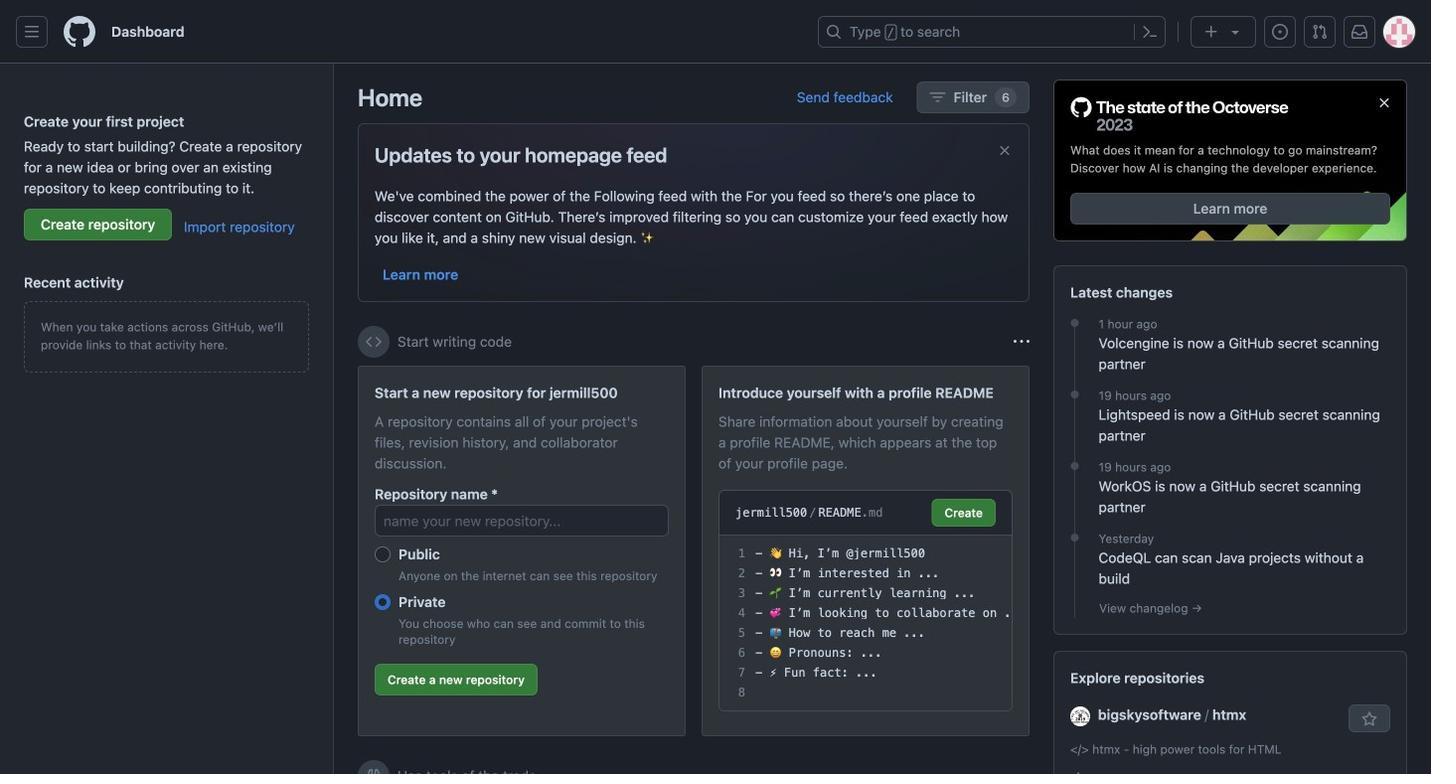 Task type: describe. For each thing, give the bounding box(es) containing it.
none radio inside start a new repository element
[[375, 547, 391, 563]]

code image
[[366, 334, 382, 350]]

triangle down image
[[1228, 24, 1244, 40]]

name your new repository... text field
[[375, 505, 669, 537]]

explore repositories navigation
[[1054, 651, 1408, 775]]

1 dot fill image from the top
[[1067, 315, 1083, 331]]

start a new repository element
[[358, 366, 686, 737]]

filter image
[[930, 89, 946, 105]]

1 dot fill image from the top
[[1067, 387, 1083, 403]]

github logo image
[[1071, 96, 1290, 133]]

homepage image
[[64, 16, 95, 48]]

2 dot fill image from the top
[[1067, 530, 1083, 546]]

issue opened image
[[1273, 24, 1289, 40]]

@bigskysoftware profile image
[[1071, 707, 1091, 727]]

plus image
[[1204, 24, 1220, 40]]

command palette image
[[1142, 24, 1158, 40]]



Task type: locate. For each thing, give the bounding box(es) containing it.
0 vertical spatial dot fill image
[[1067, 387, 1083, 403]]

None radio
[[375, 595, 391, 610]]

tools image
[[366, 769, 382, 775]]

x image
[[997, 143, 1013, 159]]

None submit
[[932, 499, 996, 527]]

notifications image
[[1352, 24, 1368, 40]]

None radio
[[375, 547, 391, 563]]

1 vertical spatial dot fill image
[[1067, 458, 1083, 474]]

none submit inside introduce yourself with a profile readme element
[[932, 499, 996, 527]]

git pull request image
[[1312, 24, 1328, 40]]

why am i seeing this? image
[[1014, 334, 1030, 350]]

close image
[[1377, 95, 1393, 111]]

0 vertical spatial dot fill image
[[1067, 315, 1083, 331]]

2 dot fill image from the top
[[1067, 458, 1083, 474]]

explore element
[[1054, 80, 1408, 775]]

star this repository image
[[1362, 712, 1378, 728]]

dot fill image
[[1067, 387, 1083, 403], [1067, 530, 1083, 546]]

none radio inside start a new repository element
[[375, 595, 391, 610]]

1 vertical spatial dot fill image
[[1067, 530, 1083, 546]]

introduce yourself with a profile readme element
[[702, 366, 1030, 737]]

dot fill image
[[1067, 315, 1083, 331], [1067, 458, 1083, 474]]



Task type: vqa. For each thing, say whether or not it's contained in the screenshot.
middle dot fill icon
yes



